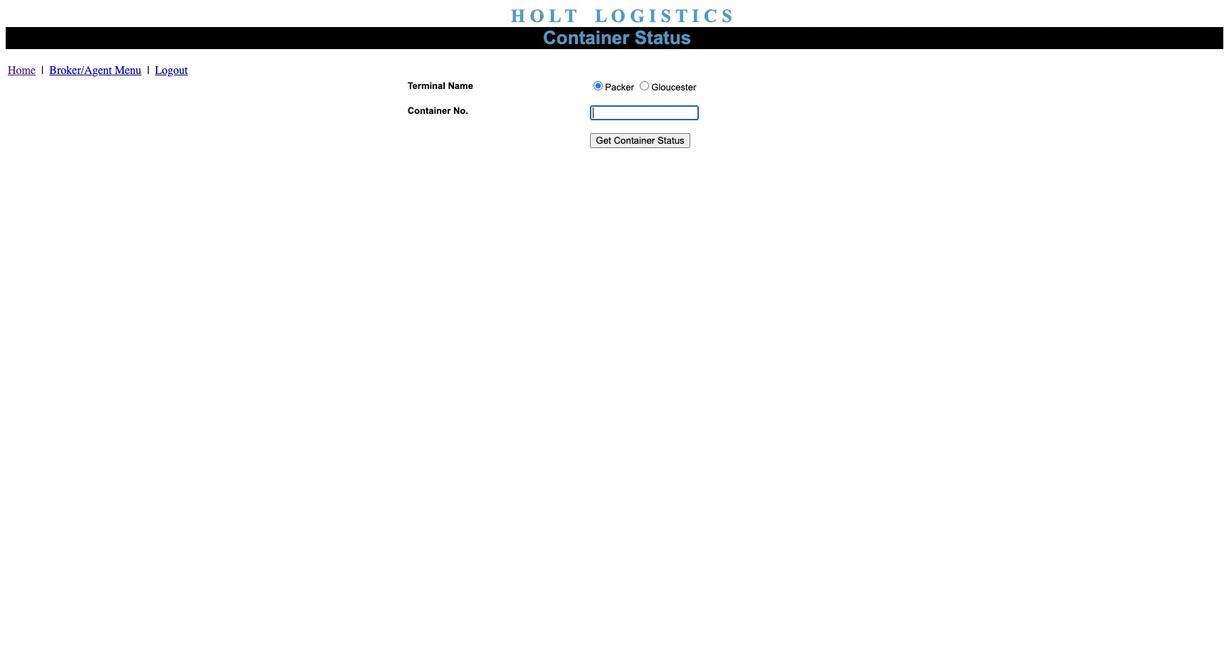 Task type: locate. For each thing, give the bounding box(es) containing it.
gloucester
[[652, 82, 697, 93]]

i
[[649, 6, 657, 26], [692, 6, 700, 26]]

1 horizontal spatial container
[[543, 27, 630, 48]]

logout
[[155, 64, 188, 77]]

terminal name
[[408, 80, 473, 91]]

container
[[543, 27, 630, 48], [408, 105, 451, 116]]

i right t
[[692, 6, 700, 26]]

g
[[630, 6, 645, 26]]

| right menu
[[147, 64, 149, 77]]

None radio
[[594, 81, 603, 90], [640, 81, 650, 90], [594, 81, 603, 90], [640, 81, 650, 90]]

menu
[[115, 64, 141, 77]]

s left t
[[661, 6, 671, 26]]

home | broker/agent menu | logout
[[8, 64, 188, 77]]

1 horizontal spatial s
[[722, 6, 733, 26]]

0 horizontal spatial |
[[41, 64, 44, 77]]

0 horizontal spatial s
[[661, 6, 671, 26]]

0 horizontal spatial container
[[408, 105, 451, 116]]

0 horizontal spatial o
[[530, 6, 545, 26]]

broker/agent
[[49, 64, 112, 77]]

1 horizontal spatial o
[[611, 6, 626, 26]]

s
[[661, 6, 671, 26], [722, 6, 733, 26]]

s right c
[[722, 6, 733, 26]]

container down terminal
[[408, 105, 451, 116]]

c
[[704, 6, 718, 26]]

container down t    l
[[543, 27, 630, 48]]

o
[[530, 6, 545, 26], [611, 6, 626, 26]]

1 o from the left
[[530, 6, 545, 26]]

|
[[41, 64, 44, 77], [147, 64, 149, 77]]

1 horizontal spatial i
[[692, 6, 700, 26]]

None submit
[[591, 133, 691, 148]]

0 horizontal spatial i
[[649, 6, 657, 26]]

0 vertical spatial container
[[543, 27, 630, 48]]

o left g
[[611, 6, 626, 26]]

2 o from the left
[[611, 6, 626, 26]]

None field
[[591, 105, 699, 120]]

o left l
[[530, 6, 545, 26]]

container no.
[[408, 105, 468, 116]]

i right g
[[649, 6, 657, 26]]

| right home in the top of the page
[[41, 64, 44, 77]]

2 i from the left
[[692, 6, 700, 26]]

1 horizontal spatial |
[[147, 64, 149, 77]]



Task type: describe. For each thing, give the bounding box(es) containing it.
t    l
[[565, 6, 607, 26]]

packer
[[605, 82, 637, 93]]

1 vertical spatial container
[[408, 105, 451, 116]]

home link
[[8, 64, 36, 77]]

no.
[[454, 105, 468, 116]]

name
[[448, 80, 473, 91]]

terminal
[[408, 80, 446, 91]]

t
[[676, 6, 688, 26]]

h
[[511, 6, 526, 26]]

l
[[549, 6, 561, 26]]

2 | from the left
[[147, 64, 149, 77]]

logout link
[[155, 64, 188, 77]]

2 s from the left
[[722, 6, 733, 26]]

1 s from the left
[[661, 6, 671, 26]]

broker/agent menu link
[[49, 64, 141, 77]]

home
[[8, 64, 36, 77]]

status
[[635, 27, 692, 48]]

container inside h          o l t    l o g i s t i c s container          status
[[543, 27, 630, 48]]

1 | from the left
[[41, 64, 44, 77]]

1 i from the left
[[649, 6, 657, 26]]

h          o l t    l o g i s t i c s container          status
[[511, 6, 733, 48]]



